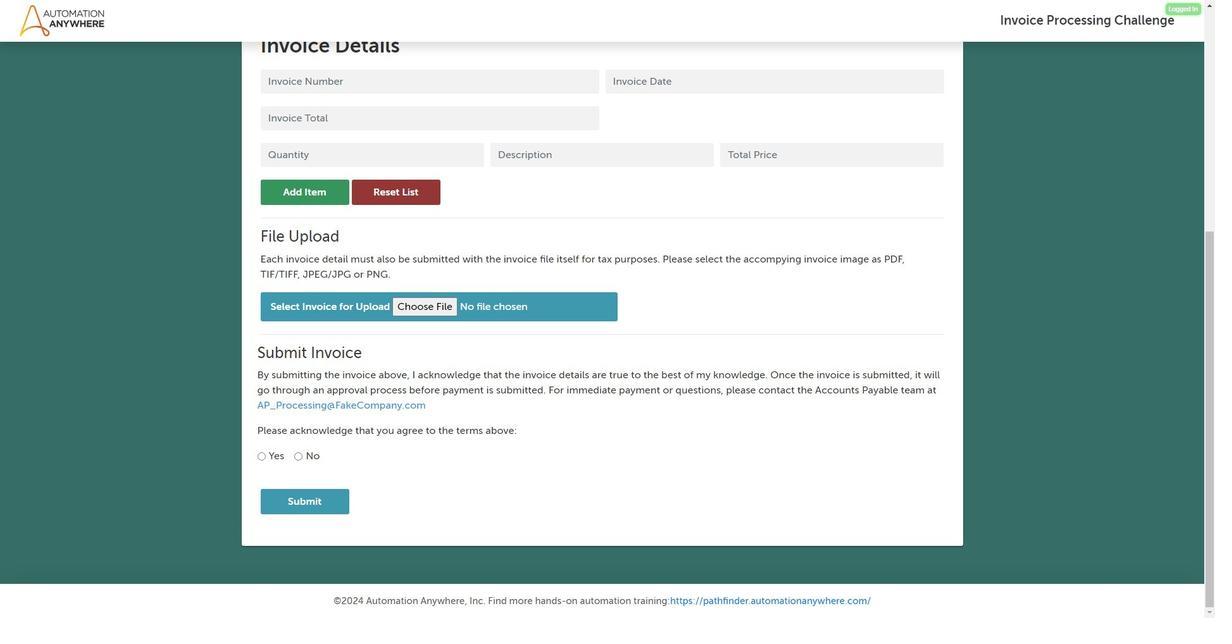 Task type: locate. For each thing, give the bounding box(es) containing it.
Description text field
[[490, 143, 714, 167]]

None radio
[[257, 453, 266, 461], [294, 453, 303, 461], [257, 453, 266, 461], [294, 453, 303, 461]]

None file field
[[392, 297, 608, 316]]

Invoice Date text field
[[605, 69, 944, 94]]



Task type: describe. For each thing, give the bounding box(es) containing it.
Quantity text field
[[260, 143, 484, 167]]

Invoice Number text field
[[260, 69, 599, 94]]

Invoice Total text field
[[260, 106, 599, 130]]

Total Price text field
[[720, 143, 944, 167]]

header logo image
[[20, 5, 107, 37]]



Task type: vqa. For each thing, say whether or not it's contained in the screenshot.
the bottommost Quantity text field
no



